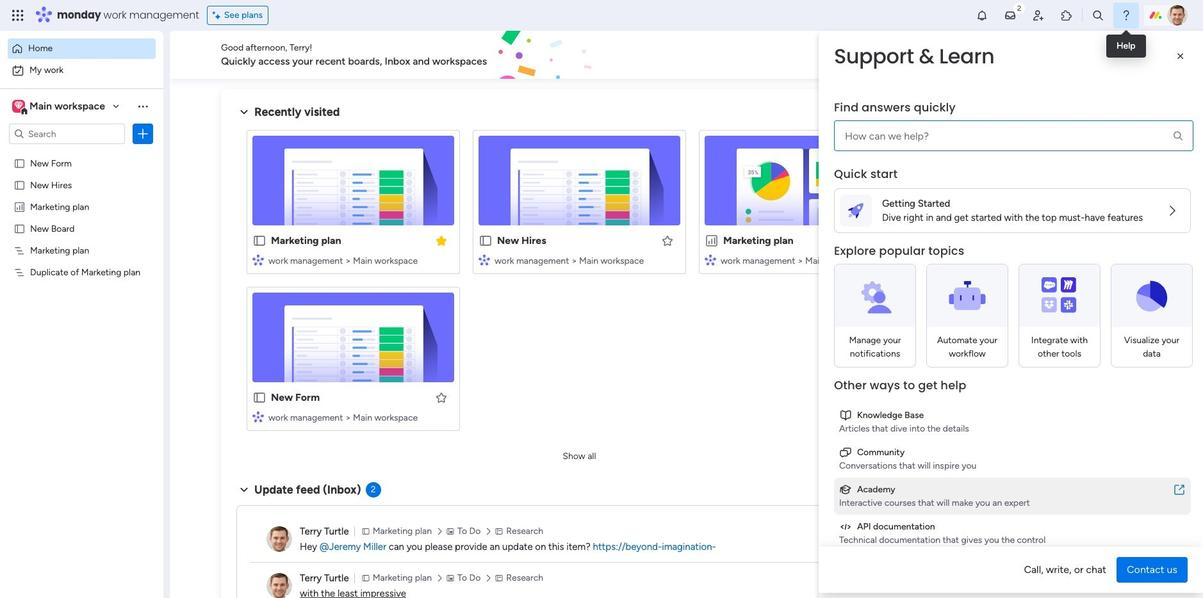 Task type: vqa. For each thing, say whether or not it's contained in the screenshot.
header Element in the top of the page
yes



Task type: describe. For each thing, give the bounding box(es) containing it.
0 horizontal spatial add to favorites image
[[435, 391, 448, 404]]

update feed image
[[1004, 9, 1017, 22]]

1 horizontal spatial add to favorites image
[[888, 234, 901, 247]]

1 vertical spatial terry turtle image
[[267, 574, 292, 599]]

workspace options image
[[137, 100, 149, 113]]

1 workspace image from the left
[[12, 99, 25, 113]]

Search in workspace field
[[27, 127, 107, 141]]

header element
[[819, 31, 1204, 167]]

2 image
[[1014, 1, 1026, 15]]

0 horizontal spatial public dashboard image
[[13, 201, 26, 213]]

monday marketplace image
[[1061, 9, 1074, 22]]

add to favorites image
[[661, 234, 674, 247]]

see plans image
[[213, 8, 224, 22]]

extra links container element
[[835, 404, 1192, 553]]

3 link container element from the top
[[840, 483, 1186, 497]]

terry turtle image
[[267, 527, 292, 553]]

close update feed (inbox) image
[[237, 483, 252, 498]]

search everything image
[[1092, 9, 1105, 22]]

check circle image
[[973, 120, 981, 130]]

v2 user feedback image
[[964, 48, 974, 62]]

1 vertical spatial public dashboard image
[[705, 234, 719, 248]]

circle o image
[[973, 186, 981, 195]]



Task type: locate. For each thing, give the bounding box(es) containing it.
getting started logo image
[[849, 203, 864, 219]]

1 horizontal spatial public dashboard image
[[705, 234, 719, 248]]

2 vertical spatial option
[[0, 152, 163, 154]]

invite members image
[[1033, 9, 1045, 22]]

workspace selection element
[[12, 99, 107, 115]]

select product image
[[12, 9, 24, 22]]

templates image image
[[965, 258, 1134, 346]]

option
[[8, 38, 156, 59], [8, 60, 156, 81], [0, 152, 163, 154]]

0 vertical spatial option
[[8, 38, 156, 59]]

list box
[[0, 150, 163, 456]]

0 vertical spatial add to favorites image
[[888, 234, 901, 247]]

terry turtle image down terry turtle icon
[[267, 574, 292, 599]]

add to favorites image
[[888, 234, 901, 247], [435, 391, 448, 404]]

public board image
[[13, 179, 26, 191]]

2 element
[[366, 483, 381, 498]]

search container element
[[835, 100, 1194, 151]]

terry turtle image right help image
[[1168, 5, 1188, 26]]

terry turtle image
[[1168, 5, 1188, 26], [267, 574, 292, 599]]

options image
[[137, 128, 149, 140]]

quick search results list box
[[237, 120, 923, 447]]

1 link container element from the top
[[840, 409, 1186, 422]]

public dashboard image down public board icon
[[13, 201, 26, 213]]

public dashboard image
[[13, 201, 26, 213], [705, 234, 719, 248]]

check circle image
[[973, 137, 981, 146]]

1 horizontal spatial terry turtle image
[[1168, 5, 1188, 26]]

2 workspace image from the left
[[14, 99, 23, 113]]

1 vertical spatial option
[[8, 60, 156, 81]]

0 horizontal spatial terry turtle image
[[267, 574, 292, 599]]

close recently visited image
[[237, 104, 252, 120]]

help image
[[1120, 9, 1133, 22]]

getting started element
[[954, 467, 1146, 518]]

2 link container element from the top
[[840, 446, 1186, 460]]

0 vertical spatial public dashboard image
[[13, 201, 26, 213]]

4 link container element from the top
[[840, 520, 1186, 534]]

0 vertical spatial terry turtle image
[[1168, 5, 1188, 26]]

public board image
[[13, 157, 26, 169], [13, 222, 26, 235], [253, 234, 267, 248], [479, 234, 493, 248], [253, 391, 267, 405]]

remove from favorites image
[[435, 234, 448, 247]]

1 vertical spatial add to favorites image
[[435, 391, 448, 404]]

How can we help? search field
[[835, 120, 1194, 151]]

link container element
[[840, 409, 1186, 422], [840, 446, 1186, 460], [840, 483, 1186, 497], [840, 520, 1186, 534]]

public dashboard image right add to favorites image
[[705, 234, 719, 248]]

workspace image
[[12, 99, 25, 113], [14, 99, 23, 113]]

notifications image
[[976, 9, 989, 22]]

help center element
[[954, 529, 1146, 580]]



